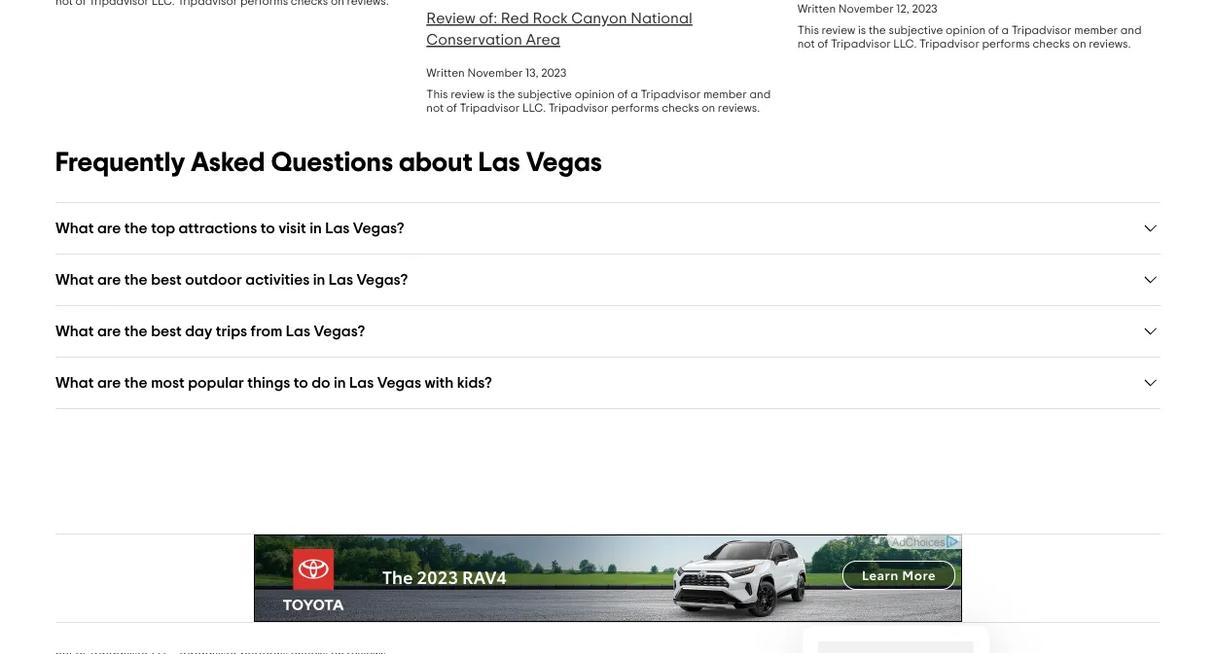 Task type: describe. For each thing, give the bounding box(es) containing it.
are for what are the most popular things to do in las vegas with kids?
[[97, 375, 121, 391]]

of:
[[479, 11, 497, 26]]

this for written november 13, 2023
[[426, 89, 448, 100]]

0 vertical spatial vegas?
[[353, 220, 404, 236]]

about
[[399, 149, 473, 176]]

what for what are the top attractions to visit in las vegas?
[[55, 220, 94, 236]]

what are the best outdoor activities in las vegas? button
[[55, 270, 1161, 290]]

written november 13, 2023 this review is the subjective opinion of a tripadvisor member and not of tripadvisor llc. tripadvisor performs checks on reviews.
[[426, 67, 771, 114]]

0 vertical spatial to
[[260, 220, 275, 236]]

subjective for 13,
[[518, 89, 572, 100]]

are for what are the best outdoor activities in las vegas?
[[97, 272, 121, 287]]

vegas inside dropdown button
[[377, 375, 421, 391]]

on for written november 12, 2023 this review is the subjective opinion of a tripadvisor member and not of tripadvisor llc. tripadvisor performs checks on reviews.
[[1073, 38, 1086, 50]]

opinion for written november 13, 2023
[[575, 89, 615, 100]]

vegas? for what are the best outdoor activities in las vegas?
[[357, 272, 408, 287]]

what are the top attractions to visit in las vegas? button
[[55, 219, 1161, 238]]

canyon
[[571, 11, 627, 26]]

not for written november 12, 2023 this review is the subjective opinion of a tripadvisor member and not of tripadvisor llc. tripadvisor performs checks on reviews.
[[797, 38, 815, 50]]

outdoor
[[185, 272, 242, 287]]

2 vertical spatial in
[[334, 375, 346, 391]]

what for what are the most popular things to do in las vegas with kids?
[[55, 375, 94, 391]]

day
[[185, 323, 212, 339]]

what are the most popular things to do in las vegas with kids?
[[55, 375, 492, 391]]

reviews. for written november 12, 2023 this review is the subjective opinion of a tripadvisor member and not of tripadvisor llc. tripadvisor performs checks on reviews.
[[1089, 38, 1131, 50]]

on for written november 13, 2023 this review is the subjective opinion of a tripadvisor member and not of tripadvisor llc. tripadvisor performs checks on reviews.
[[702, 102, 715, 114]]

best for day
[[151, 323, 182, 339]]

the for what are the most popular things to do in las vegas with kids?
[[124, 375, 148, 391]]

1 vertical spatial to
[[294, 375, 308, 391]]

asked
[[191, 149, 265, 176]]

a for written november 13, 2023
[[631, 89, 638, 100]]

the for what are the best outdoor activities in las vegas?
[[124, 272, 148, 287]]

in inside dropdown button
[[313, 272, 325, 287]]

review of: red rock canyon national conservation area
[[426, 11, 693, 48]]

written for written november 13, 2023
[[426, 67, 465, 79]]

2023 for written november 13, 2023
[[541, 67, 566, 79]]

is for 12,
[[858, 24, 866, 36]]

this for written november 12, 2023
[[797, 24, 819, 36]]

advertisement region
[[254, 535, 962, 623]]

november for 12,
[[838, 3, 894, 15]]

national
[[631, 11, 693, 26]]

review
[[426, 11, 476, 26]]

review for written november 12, 2023
[[822, 24, 856, 36]]

is for 13,
[[487, 89, 495, 100]]

review for written november 13, 2023
[[451, 89, 485, 100]]

what for what are the best day trips from las vegas?
[[55, 323, 94, 339]]

frequently asked questions about las vegas
[[55, 149, 602, 176]]

top
[[151, 220, 175, 236]]

november for 13,
[[467, 67, 523, 79]]

las inside dropdown button
[[329, 272, 353, 287]]

what for what are the best outdoor activities in las vegas?
[[55, 272, 94, 287]]

questions
[[271, 149, 393, 176]]

written for written november 12, 2023
[[797, 3, 836, 15]]

from
[[251, 323, 283, 339]]

las right do
[[349, 375, 374, 391]]

what are the best outdoor activities in las vegas?
[[55, 272, 408, 287]]



Task type: locate. For each thing, give the bounding box(es) containing it.
are inside dropdown button
[[97, 272, 121, 287]]

1 horizontal spatial to
[[294, 375, 308, 391]]

llc.
[[893, 38, 917, 50], [522, 102, 546, 114]]

to
[[260, 220, 275, 236], [294, 375, 308, 391]]

is inside written november 12, 2023 this review is the subjective opinion of a tripadvisor member and not of tripadvisor llc. tripadvisor performs checks on reviews.
[[858, 24, 866, 36]]

1 horizontal spatial performs
[[982, 38, 1030, 50]]

llc. inside written november 12, 2023 this review is the subjective opinion of a tripadvisor member and not of tripadvisor llc. tripadvisor performs checks on reviews.
[[893, 38, 917, 50]]

checks for written november 13, 2023 this review is the subjective opinion of a tripadvisor member and not of tripadvisor llc. tripadvisor performs checks on reviews.
[[662, 102, 699, 114]]

0 vertical spatial not
[[797, 38, 815, 50]]

1 vertical spatial 2023
[[541, 67, 566, 79]]

llc. down 13,
[[522, 102, 546, 114]]

12,
[[896, 3, 910, 15]]

opinion
[[946, 24, 986, 36], [575, 89, 615, 100]]

in right the visit
[[310, 220, 322, 236]]

1 vertical spatial and
[[750, 89, 771, 100]]

rock
[[533, 11, 568, 26]]

area
[[526, 32, 560, 48]]

0 horizontal spatial and
[[750, 89, 771, 100]]

and inside written november 12, 2023 this review is the subjective opinion of a tripadvisor member and not of tripadvisor llc. tripadvisor performs checks on reviews.
[[1121, 24, 1142, 36]]

0 horizontal spatial opinion
[[575, 89, 615, 100]]

member for written november 12, 2023 this review is the subjective opinion of a tripadvisor member and not of tripadvisor llc. tripadvisor performs checks on reviews.
[[1074, 24, 1118, 36]]

written down the conservation on the top of page
[[426, 67, 465, 79]]

1 horizontal spatial vegas
[[526, 149, 602, 176]]

1 vertical spatial this
[[426, 89, 448, 100]]

and for written november 13, 2023 this review is the subjective opinion of a tripadvisor member and not of tripadvisor llc. tripadvisor performs checks on reviews.
[[750, 89, 771, 100]]

0 vertical spatial vegas
[[526, 149, 602, 176]]

las right activities
[[329, 272, 353, 287]]

0 horizontal spatial review
[[451, 89, 485, 100]]

1 best from the top
[[151, 272, 182, 287]]

the inside dropdown button
[[124, 272, 148, 287]]

0 horizontal spatial written
[[426, 67, 465, 79]]

las
[[478, 149, 520, 176], [325, 220, 350, 236], [329, 272, 353, 287], [286, 323, 310, 339], [349, 375, 374, 391]]

written
[[797, 3, 836, 15], [426, 67, 465, 79]]

reviews. inside 'written november 13, 2023 this review is the subjective opinion of a tripadvisor member and not of tripadvisor llc. tripadvisor performs checks on reviews.'
[[718, 102, 760, 114]]

member inside written november 12, 2023 this review is the subjective opinion of a tripadvisor member and not of tripadvisor llc. tripadvisor performs checks on reviews.
[[1074, 24, 1118, 36]]

what
[[55, 220, 94, 236], [55, 272, 94, 287], [55, 323, 94, 339], [55, 375, 94, 391]]

what are the most popular things to do in las vegas with kids? button
[[55, 374, 1161, 393]]

0 vertical spatial subjective
[[889, 24, 943, 36]]

vegas? inside dropdown button
[[357, 272, 408, 287]]

2023 inside 'written november 13, 2023 this review is the subjective opinion of a tripadvisor member and not of tripadvisor llc. tripadvisor performs checks on reviews.'
[[541, 67, 566, 79]]

1 vertical spatial written
[[426, 67, 465, 79]]

1 horizontal spatial checks
[[1033, 38, 1070, 50]]

1 vertical spatial llc.
[[522, 102, 546, 114]]

1 horizontal spatial 2023
[[912, 3, 937, 15]]

0 vertical spatial reviews.
[[1089, 38, 1131, 50]]

1 vertical spatial vegas?
[[357, 272, 408, 287]]

vegas? for what are the best day trips from las vegas?
[[314, 323, 365, 339]]

a inside written november 12, 2023 this review is the subjective opinion of a tripadvisor member and not of tripadvisor llc. tripadvisor performs checks on reviews.
[[1002, 24, 1009, 36]]

0 vertical spatial best
[[151, 272, 182, 287]]

this inside written november 12, 2023 this review is the subjective opinion of a tripadvisor member and not of tripadvisor llc. tripadvisor performs checks on reviews.
[[797, 24, 819, 36]]

with
[[425, 375, 454, 391]]

0 horizontal spatial november
[[467, 67, 523, 79]]

1 vertical spatial november
[[467, 67, 523, 79]]

vegas up what are the top attractions to visit in las vegas? dropdown button
[[526, 149, 602, 176]]

1 vertical spatial not
[[426, 102, 444, 114]]

written inside 'written november 13, 2023 this review is the subjective opinion of a tripadvisor member and not of tripadvisor llc. tripadvisor performs checks on reviews.'
[[426, 67, 465, 79]]

1 horizontal spatial reviews.
[[1089, 38, 1131, 50]]

0 vertical spatial performs
[[982, 38, 1030, 50]]

1 horizontal spatial is
[[858, 24, 866, 36]]

las right from
[[286, 323, 310, 339]]

0 horizontal spatial to
[[260, 220, 275, 236]]

0 vertical spatial this
[[797, 24, 819, 36]]

what are the best day trips from las vegas? button
[[55, 322, 1161, 341]]

conservation
[[426, 32, 522, 48]]

not inside 'written november 13, 2023 this review is the subjective opinion of a tripadvisor member and not of tripadvisor llc. tripadvisor performs checks on reviews.'
[[426, 102, 444, 114]]

red
[[501, 11, 529, 26]]

trips
[[216, 323, 247, 339]]

the inside written november 12, 2023 this review is the subjective opinion of a tripadvisor member and not of tripadvisor llc. tripadvisor performs checks on reviews.
[[869, 24, 886, 36]]

0 horizontal spatial a
[[631, 89, 638, 100]]

vegas left with
[[377, 375, 421, 391]]

1 horizontal spatial opinion
[[946, 24, 986, 36]]

reviews. inside written november 12, 2023 this review is the subjective opinion of a tripadvisor member and not of tripadvisor llc. tripadvisor performs checks on reviews.
[[1089, 38, 1131, 50]]

attractions
[[179, 220, 257, 236]]

review
[[822, 24, 856, 36], [451, 89, 485, 100]]

2023 right 12, at the top of the page
[[912, 3, 937, 15]]

written left 12, at the top of the page
[[797, 3, 836, 15]]

reviews. for written november 13, 2023 this review is the subjective opinion of a tripadvisor member and not of tripadvisor llc. tripadvisor performs checks on reviews.
[[718, 102, 760, 114]]

1 vertical spatial on
[[702, 102, 715, 114]]

opinion inside 'written november 13, 2023 this review is the subjective opinion of a tripadvisor member and not of tripadvisor llc. tripadvisor performs checks on reviews.'
[[575, 89, 615, 100]]

performs inside 'written november 13, 2023 this review is the subjective opinion of a tripadvisor member and not of tripadvisor llc. tripadvisor performs checks on reviews.'
[[611, 102, 659, 114]]

the for what are the best day trips from las vegas?
[[124, 323, 148, 339]]

performs for written november 12, 2023
[[982, 38, 1030, 50]]

0 vertical spatial checks
[[1033, 38, 1070, 50]]

what are the top attractions to visit in las vegas?
[[55, 220, 404, 236]]

1 horizontal spatial review
[[822, 24, 856, 36]]

3 are from the top
[[97, 323, 121, 339]]

2023 right 13,
[[541, 67, 566, 79]]

2 are from the top
[[97, 272, 121, 287]]

not for written november 13, 2023 this review is the subjective opinion of a tripadvisor member and not of tripadvisor llc. tripadvisor performs checks on reviews.
[[426, 102, 444, 114]]

performs for written november 13, 2023
[[611, 102, 659, 114]]

and for written november 12, 2023 this review is the subjective opinion of a tripadvisor member and not of tripadvisor llc. tripadvisor performs checks on reviews.
[[1121, 24, 1142, 36]]

1 vertical spatial performs
[[611, 102, 659, 114]]

opinion for written november 12, 2023
[[946, 24, 986, 36]]

are for what are the best day trips from las vegas?
[[97, 323, 121, 339]]

activities
[[245, 272, 310, 287]]

0 horizontal spatial on
[[702, 102, 715, 114]]

are
[[97, 220, 121, 236], [97, 272, 121, 287], [97, 323, 121, 339], [97, 375, 121, 391]]

performs inside written november 12, 2023 this review is the subjective opinion of a tripadvisor member and not of tripadvisor llc. tripadvisor performs checks on reviews.
[[982, 38, 1030, 50]]

llc. inside 'written november 13, 2023 this review is the subjective opinion of a tripadvisor member and not of tripadvisor llc. tripadvisor performs checks on reviews.'
[[522, 102, 546, 114]]

0 horizontal spatial is
[[487, 89, 495, 100]]

do
[[312, 375, 330, 391]]

the
[[869, 24, 886, 36], [498, 89, 515, 100], [124, 220, 148, 236], [124, 272, 148, 287], [124, 323, 148, 339], [124, 375, 148, 391]]

checks inside 'written november 13, 2023 this review is the subjective opinion of a tripadvisor member and not of tripadvisor llc. tripadvisor performs checks on reviews.'
[[662, 102, 699, 114]]

1 horizontal spatial not
[[797, 38, 815, 50]]

is
[[858, 24, 866, 36], [487, 89, 495, 100]]

in right do
[[334, 375, 346, 391]]

reviews.
[[1089, 38, 1131, 50], [718, 102, 760, 114]]

1 are from the top
[[97, 220, 121, 236]]

2023
[[912, 3, 937, 15], [541, 67, 566, 79]]

on inside 'written november 13, 2023 this review is the subjective opinion of a tripadvisor member and not of tripadvisor llc. tripadvisor performs checks on reviews.'
[[702, 102, 715, 114]]

to left the visit
[[260, 220, 275, 236]]

0 vertical spatial llc.
[[893, 38, 917, 50]]

popular
[[188, 375, 244, 391]]

0 horizontal spatial this
[[426, 89, 448, 100]]

are for what are the top attractions to visit in las vegas?
[[97, 220, 121, 236]]

a
[[1002, 24, 1009, 36], [631, 89, 638, 100]]

in
[[310, 220, 322, 236], [313, 272, 325, 287], [334, 375, 346, 391]]

0 vertical spatial november
[[838, 3, 894, 15]]

0 horizontal spatial vegas
[[377, 375, 421, 391]]

llc. for 12,
[[893, 38, 917, 50]]

1 horizontal spatial and
[[1121, 24, 1142, 36]]

written inside written november 12, 2023 this review is the subjective opinion of a tripadvisor member and not of tripadvisor llc. tripadvisor performs checks on reviews.
[[797, 3, 836, 15]]

0 horizontal spatial subjective
[[518, 89, 572, 100]]

1 vertical spatial a
[[631, 89, 638, 100]]

subjective down 12, at the top of the page
[[889, 24, 943, 36]]

1 horizontal spatial this
[[797, 24, 819, 36]]

checks inside written november 12, 2023 this review is the subjective opinion of a tripadvisor member and not of tripadvisor llc. tripadvisor performs checks on reviews.
[[1033, 38, 1070, 50]]

checks for written november 12, 2023 this review is the subjective opinion of a tripadvisor member and not of tripadvisor llc. tripadvisor performs checks on reviews.
[[1033, 38, 1070, 50]]

what inside what are the best outdoor activities in las vegas? dropdown button
[[55, 272, 94, 287]]

1 vertical spatial subjective
[[518, 89, 572, 100]]

subjective
[[889, 24, 943, 36], [518, 89, 572, 100]]

4 what from the top
[[55, 375, 94, 391]]

november inside written november 12, 2023 this review is the subjective opinion of a tripadvisor member and not of tripadvisor llc. tripadvisor performs checks on reviews.
[[838, 3, 894, 15]]

0 vertical spatial 2023
[[912, 3, 937, 15]]

0 horizontal spatial not
[[426, 102, 444, 114]]

most
[[151, 375, 185, 391]]

review of: red rock canyon national conservation area link
[[426, 11, 693, 48]]

and
[[1121, 24, 1142, 36], [750, 89, 771, 100]]

13,
[[525, 67, 539, 79]]

1 horizontal spatial member
[[1074, 24, 1118, 36]]

1 vertical spatial in
[[313, 272, 325, 287]]

0 vertical spatial and
[[1121, 24, 1142, 36]]

1 vertical spatial review
[[451, 89, 485, 100]]

best
[[151, 272, 182, 287], [151, 323, 182, 339]]

2 vertical spatial vegas?
[[314, 323, 365, 339]]

what inside what are the best day trips from las vegas? dropdown button
[[55, 323, 94, 339]]

u.s. dollars option
[[818, 642, 974, 655]]

1 vertical spatial is
[[487, 89, 495, 100]]

member inside 'written november 13, 2023 this review is the subjective opinion of a tripadvisor member and not of tripadvisor llc. tripadvisor performs checks on reviews.'
[[703, 89, 747, 100]]

best left outdoor
[[151, 272, 182, 287]]

opinion inside written november 12, 2023 this review is the subjective opinion of a tripadvisor member and not of tripadvisor llc. tripadvisor performs checks on reviews.
[[946, 24, 986, 36]]

the for what are the top attractions to visit in las vegas?
[[124, 220, 148, 236]]

best inside dropdown button
[[151, 272, 182, 287]]

kids?
[[457, 375, 492, 391]]

what are the best day trips from las vegas?
[[55, 323, 365, 339]]

the inside 'written november 13, 2023 this review is the subjective opinion of a tripadvisor member and not of tripadvisor llc. tripadvisor performs checks on reviews.'
[[498, 89, 515, 100]]

0 horizontal spatial llc.
[[522, 102, 546, 114]]

llc. down 12, at the top of the page
[[893, 38, 917, 50]]

1 vertical spatial best
[[151, 323, 182, 339]]

member for written november 13, 2023 this review is the subjective opinion of a tripadvisor member and not of tripadvisor llc. tripadvisor performs checks on reviews.
[[703, 89, 747, 100]]

1 what from the top
[[55, 220, 94, 236]]

0 horizontal spatial performs
[[611, 102, 659, 114]]

1 vertical spatial member
[[703, 89, 747, 100]]

written november 12, 2023 this review is the subjective opinion of a tripadvisor member and not of tripadvisor llc. tripadvisor performs checks on reviews.
[[797, 3, 1142, 50]]

not inside written november 12, 2023 this review is the subjective opinion of a tripadvisor member and not of tripadvisor llc. tripadvisor performs checks on reviews.
[[797, 38, 815, 50]]

visit
[[278, 220, 306, 236]]

0 horizontal spatial member
[[703, 89, 747, 100]]

1 horizontal spatial written
[[797, 3, 836, 15]]

subjective inside 'written november 13, 2023 this review is the subjective opinion of a tripadvisor member and not of tripadvisor llc. tripadvisor performs checks on reviews.'
[[518, 89, 572, 100]]

0 vertical spatial a
[[1002, 24, 1009, 36]]

frequently
[[55, 149, 185, 176]]

on inside written november 12, 2023 this review is the subjective opinion of a tripadvisor member and not of tripadvisor llc. tripadvisor performs checks on reviews.
[[1073, 38, 1086, 50]]

1 horizontal spatial llc.
[[893, 38, 917, 50]]

a for written november 12, 2023
[[1002, 24, 1009, 36]]

0 vertical spatial review
[[822, 24, 856, 36]]

2023 for written november 12, 2023
[[912, 3, 937, 15]]

1 horizontal spatial november
[[838, 3, 894, 15]]

what inside what are the top attractions to visit in las vegas? dropdown button
[[55, 220, 94, 236]]

0 vertical spatial written
[[797, 3, 836, 15]]

november left 12, at the top of the page
[[838, 3, 894, 15]]

review inside written november 12, 2023 this review is the subjective opinion of a tripadvisor member and not of tripadvisor llc. tripadvisor performs checks on reviews.
[[822, 24, 856, 36]]

things
[[247, 375, 290, 391]]

2 best from the top
[[151, 323, 182, 339]]

subjective for 12,
[[889, 24, 943, 36]]

vegas?
[[353, 220, 404, 236], [357, 272, 408, 287], [314, 323, 365, 339]]

tripadvisor
[[1012, 24, 1072, 36], [831, 38, 891, 50], [919, 38, 980, 50], [641, 89, 701, 100], [460, 102, 520, 114], [548, 102, 609, 114]]

las right about
[[478, 149, 520, 176]]

and inside 'written november 13, 2023 this review is the subjective opinion of a tripadvisor member and not of tripadvisor llc. tripadvisor performs checks on reviews.'
[[750, 89, 771, 100]]

las right the visit
[[325, 220, 350, 236]]

this
[[797, 24, 819, 36], [426, 89, 448, 100]]

0 vertical spatial member
[[1074, 24, 1118, 36]]

0 horizontal spatial reviews.
[[718, 102, 760, 114]]

november
[[838, 3, 894, 15], [467, 67, 523, 79]]

subjective down 13,
[[518, 89, 572, 100]]

1 vertical spatial opinion
[[575, 89, 615, 100]]

in right activities
[[313, 272, 325, 287]]

0 vertical spatial in
[[310, 220, 322, 236]]

best left day
[[151, 323, 182, 339]]

this inside 'written november 13, 2023 this review is the subjective opinion of a tripadvisor member and not of tripadvisor llc. tripadvisor performs checks on reviews.'
[[426, 89, 448, 100]]

4 are from the top
[[97, 375, 121, 391]]

0 vertical spatial on
[[1073, 38, 1086, 50]]

best for outdoor
[[151, 272, 182, 287]]

1 vertical spatial checks
[[662, 102, 699, 114]]

1 vertical spatial reviews.
[[718, 102, 760, 114]]

is inside 'written november 13, 2023 this review is the subjective opinion of a tripadvisor member and not of tripadvisor llc. tripadvisor performs checks on reviews.'
[[487, 89, 495, 100]]

vegas
[[526, 149, 602, 176], [377, 375, 421, 391]]

3 what from the top
[[55, 323, 94, 339]]

member
[[1074, 24, 1118, 36], [703, 89, 747, 100]]

on
[[1073, 38, 1086, 50], [702, 102, 715, 114]]

performs
[[982, 38, 1030, 50], [611, 102, 659, 114]]

0 vertical spatial opinion
[[946, 24, 986, 36]]

0 horizontal spatial 2023
[[541, 67, 566, 79]]

subjective inside written november 12, 2023 this review is the subjective opinion of a tripadvisor member and not of tripadvisor llc. tripadvisor performs checks on reviews.
[[889, 24, 943, 36]]

1 horizontal spatial subjective
[[889, 24, 943, 36]]

1 horizontal spatial on
[[1073, 38, 1086, 50]]

checks
[[1033, 38, 1070, 50], [662, 102, 699, 114]]

2 what from the top
[[55, 272, 94, 287]]

not
[[797, 38, 815, 50], [426, 102, 444, 114]]

0 horizontal spatial checks
[[662, 102, 699, 114]]

best inside dropdown button
[[151, 323, 182, 339]]

of
[[988, 24, 999, 36], [817, 38, 828, 50], [617, 89, 628, 100], [446, 102, 457, 114]]

1 horizontal spatial a
[[1002, 24, 1009, 36]]

what inside what are the most popular things to do in las vegas with kids? dropdown button
[[55, 375, 94, 391]]

to left do
[[294, 375, 308, 391]]

a inside 'written november 13, 2023 this review is the subjective opinion of a tripadvisor member and not of tripadvisor llc. tripadvisor performs checks on reviews.'
[[631, 89, 638, 100]]

0 vertical spatial is
[[858, 24, 866, 36]]

2023 inside written november 12, 2023 this review is the subjective opinion of a tripadvisor member and not of tripadvisor llc. tripadvisor performs checks on reviews.
[[912, 3, 937, 15]]

1 vertical spatial vegas
[[377, 375, 421, 391]]

november inside 'written november 13, 2023 this review is the subjective opinion of a tripadvisor member and not of tripadvisor llc. tripadvisor performs checks on reviews.'
[[467, 67, 523, 79]]

llc. for 13,
[[522, 102, 546, 114]]

review inside 'written november 13, 2023 this review is the subjective opinion of a tripadvisor member and not of tripadvisor llc. tripadvisor performs checks on reviews.'
[[451, 89, 485, 100]]

november left 13,
[[467, 67, 523, 79]]



Task type: vqa. For each thing, say whether or not it's contained in the screenshot.
Canada 'link'
no



